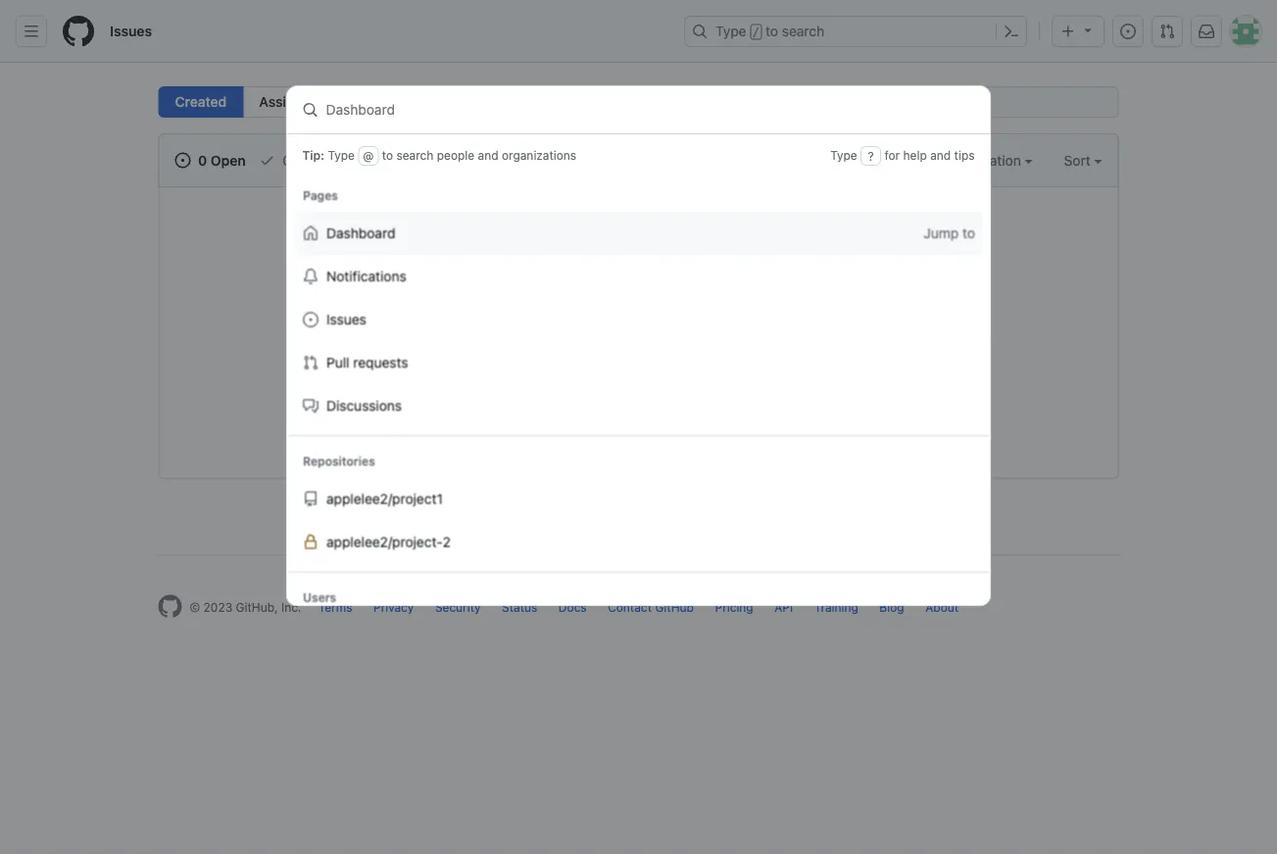 Task type: describe. For each thing, give the bounding box(es) containing it.
privacy link
[[374, 601, 414, 614]]

training link
[[815, 601, 859, 614]]

search inside tip: type @ to search people and organizations
[[397, 148, 434, 162]]

jump
[[924, 224, 959, 241]]

issue opened image inside 0 open link
[[175, 152, 191, 168]]

protip! type
[[383, 497, 468, 513]]

git pull request image inside pull requests link
[[303, 354, 318, 370]]

command palette image
[[1004, 24, 1020, 39]]

organization
[[941, 152, 1025, 168]]

about
[[926, 601, 959, 614]]

docs link
[[559, 601, 587, 614]]

pull requests
[[326, 354, 408, 370]]

discussions link
[[295, 384, 983, 427]]

0 closed link
[[259, 150, 339, 171]]

notifications
[[326, 268, 406, 284]]

/
[[753, 25, 760, 39]]

issues link
[[295, 298, 983, 341]]

footer containing © 2023 github, inc.
[[143, 555, 1135, 667]]

to inside tip: type @ to search people and organizations
[[382, 148, 393, 162]]

terms
[[319, 601, 353, 614]]

status
[[502, 601, 538, 614]]

terms link
[[319, 601, 353, 614]]

contact
[[608, 601, 652, 614]]

training
[[815, 601, 859, 614]]

repositories results list box
[[287, 477, 991, 563]]

inc.
[[281, 601, 301, 614]]

tips
[[955, 148, 975, 162]]

applelee2/project1
[[326, 490, 443, 506]]

and inside type ? for help and tips
[[931, 148, 951, 162]]

github,
[[236, 601, 278, 614]]

closed
[[295, 152, 339, 168]]

plus image
[[1061, 24, 1077, 39]]

Issues search field
[[453, 86, 1119, 118]]

pull requests link
[[295, 341, 983, 384]]

requests
[[353, 354, 408, 370]]

type left / at right
[[716, 23, 747, 39]]

blog link
[[880, 601, 905, 614]]

© 2023 github, inc.
[[190, 601, 301, 614]]

0 vertical spatial issues
[[110, 23, 152, 39]]

assigned link
[[242, 86, 336, 118]]

contact github link
[[608, 601, 694, 614]]

tip: type @ to search people and organizations
[[303, 148, 577, 163]]

applelee2/project-
[[326, 533, 442, 550]]

issues inside pages results list box
[[326, 311, 366, 327]]

mentioned link
[[335, 86, 437, 118]]

homepage image inside footer
[[158, 595, 182, 618]]

repo image
[[303, 491, 318, 506]]

assigned
[[259, 94, 319, 110]]

pages results list box
[[287, 211, 991, 427]]

0 for open
[[198, 152, 207, 168]]

protip!
[[383, 497, 430, 513]]

Command palette input text field
[[326, 95, 971, 125]]

notifications link
[[295, 254, 983, 298]]

security
[[435, 601, 481, 614]]

people
[[437, 148, 475, 162]]

sort button
[[1064, 150, 1103, 171]]

0 vertical spatial homepage image
[[63, 16, 94, 47]]

api link
[[775, 601, 793, 614]]

©
[[190, 601, 200, 614]]

@
[[363, 149, 374, 163]]



Task type: vqa. For each thing, say whether or not it's contained in the screenshot.
.PATCH LINK
no



Task type: locate. For each thing, give the bounding box(es) containing it.
0 horizontal spatial homepage image
[[63, 16, 94, 47]]

1 vertical spatial to
[[382, 148, 393, 162]]

type up 2
[[434, 497, 464, 513]]

status link
[[502, 601, 538, 614]]

applelee2/project1 link
[[295, 477, 983, 520]]

triangle down image
[[1081, 22, 1096, 38]]

security link
[[435, 601, 481, 614]]

to right / at right
[[766, 23, 779, 39]]

0 vertical spatial to
[[766, 23, 779, 39]]

0 horizontal spatial search
[[397, 148, 434, 162]]

and right people at the left
[[478, 148, 499, 162]]

visibility
[[845, 152, 902, 168]]

type / to search
[[716, 23, 825, 39]]

0 inside 0 closed link
[[283, 152, 291, 168]]

applelee2/project-2
[[326, 533, 451, 550]]

type left ?
[[831, 148, 858, 162]]

and left tips
[[931, 148, 951, 162]]

0 closed
[[279, 152, 339, 168]]

sort
[[1064, 152, 1091, 168]]

issues
[[110, 23, 152, 39], [326, 311, 366, 327]]

issue opened image left 0 open
[[175, 152, 191, 168]]

docs
[[559, 601, 587, 614]]

to inside pages results list box
[[962, 224, 975, 241]]

issue opened image
[[303, 311, 318, 327]]

issue opened image
[[1121, 24, 1136, 39], [175, 152, 191, 168]]

lock image
[[303, 534, 318, 550]]

search image
[[303, 102, 318, 118]]

0 horizontal spatial issue opened image
[[175, 152, 191, 168]]

type inside type ? for help and tips
[[831, 148, 858, 162]]

1 vertical spatial git pull request image
[[303, 354, 318, 370]]

0 vertical spatial search
[[782, 23, 825, 39]]

git pull request image left pull on the left top of the page
[[303, 354, 318, 370]]

comment discussion image
[[303, 398, 318, 413]]

type left the @
[[328, 148, 355, 162]]

0 open
[[195, 152, 246, 168]]

contact github
[[608, 601, 694, 614]]

blog
[[880, 601, 905, 614]]

0 horizontal spatial to
[[382, 148, 393, 162]]

footer
[[143, 555, 1135, 667]]

0 vertical spatial git pull request image
[[1160, 24, 1176, 39]]

0 left open
[[198, 152, 207, 168]]

tip:
[[303, 148, 325, 162]]

1 horizontal spatial to
[[766, 23, 779, 39]]

help
[[904, 148, 927, 162]]

pricing link
[[715, 601, 754, 614]]

applelee2/project-2 link
[[295, 520, 983, 563]]

type
[[716, 23, 747, 39], [328, 148, 355, 162], [831, 148, 858, 162], [434, 497, 464, 513]]

search
[[782, 23, 825, 39], [397, 148, 434, 162]]

organizations
[[502, 148, 577, 162]]

1 vertical spatial issue opened image
[[175, 152, 191, 168]]

0 horizontal spatial issues
[[110, 23, 152, 39]]

1 horizontal spatial git pull request image
[[1160, 24, 1176, 39]]

1 horizontal spatial homepage image
[[158, 595, 182, 618]]

repositories
[[303, 453, 375, 467]]

1 0 from the left
[[198, 152, 207, 168]]

1 horizontal spatial and
[[931, 148, 951, 162]]

0 horizontal spatial 0
[[198, 152, 207, 168]]

notifications image
[[1199, 24, 1215, 39]]

github
[[655, 601, 694, 614]]

0 open link
[[175, 150, 246, 171]]

Search all issues text field
[[453, 86, 1119, 118]]

1 vertical spatial homepage image
[[158, 595, 182, 618]]

mentioned
[[351, 94, 420, 110]]

type ? for help and tips
[[831, 148, 975, 163]]

users
[[303, 590, 336, 603]]

1 and from the left
[[478, 148, 499, 162]]

privacy
[[374, 601, 414, 614]]

discussions
[[326, 397, 402, 413]]

to
[[766, 23, 779, 39], [382, 148, 393, 162], [962, 224, 975, 241]]

1 vertical spatial search
[[397, 148, 434, 162]]

0 horizontal spatial git pull request image
[[303, 354, 318, 370]]

0
[[198, 152, 207, 168], [283, 152, 291, 168]]

2023
[[204, 601, 233, 614]]

about link
[[926, 601, 959, 614]]

0 for closed
[[283, 152, 291, 168]]

1 horizontal spatial issues
[[326, 311, 366, 327]]

1 horizontal spatial search
[[782, 23, 825, 39]]

organization button
[[941, 150, 1033, 171]]

search left people at the left
[[397, 148, 434, 162]]

0 vertical spatial issue opened image
[[1121, 24, 1136, 39]]

2
[[442, 533, 451, 550]]

homepage image
[[63, 16, 94, 47], [158, 595, 182, 618]]

check image
[[259, 152, 275, 168]]

2 horizontal spatial to
[[962, 224, 975, 241]]

search image
[[461, 95, 476, 111]]

pages
[[303, 188, 338, 201]]

0 inside 0 open link
[[198, 152, 207, 168]]

0 right check icon
[[283, 152, 291, 168]]

to right jump
[[962, 224, 975, 241]]

visibility button
[[845, 150, 909, 171]]

bell image
[[303, 268, 318, 284]]

git pull request image
[[1160, 24, 1176, 39], [303, 354, 318, 370]]

2 vertical spatial to
[[962, 224, 975, 241]]

search right / at right
[[782, 23, 825, 39]]

1 vertical spatial issues
[[326, 311, 366, 327]]

pricing
[[715, 601, 754, 614]]

1 horizontal spatial 0
[[283, 152, 291, 168]]

?
[[868, 149, 874, 163]]

issues element
[[158, 86, 437, 118]]

1 horizontal spatial issue opened image
[[1121, 24, 1136, 39]]

0 horizontal spatial and
[[478, 148, 499, 162]]

dashboard
[[326, 224, 395, 241]]

to right the @
[[382, 148, 393, 162]]

type inside tip: type @ to search people and organizations
[[328, 148, 355, 162]]

api
[[775, 601, 793, 614]]

and
[[478, 148, 499, 162], [931, 148, 951, 162]]

light bulb image
[[364, 497, 380, 513]]

jump to
[[924, 224, 975, 241]]

home image
[[303, 225, 318, 241]]

pull
[[326, 354, 349, 370]]

issue opened image right triangle down icon
[[1121, 24, 1136, 39]]

for
[[885, 148, 900, 162]]

open
[[211, 152, 246, 168]]

2 0 from the left
[[283, 152, 291, 168]]

2 and from the left
[[931, 148, 951, 162]]

git pull request image left 'notifications' icon
[[1160, 24, 1176, 39]]

and inside tip: type @ to search people and organizations
[[478, 148, 499, 162]]



